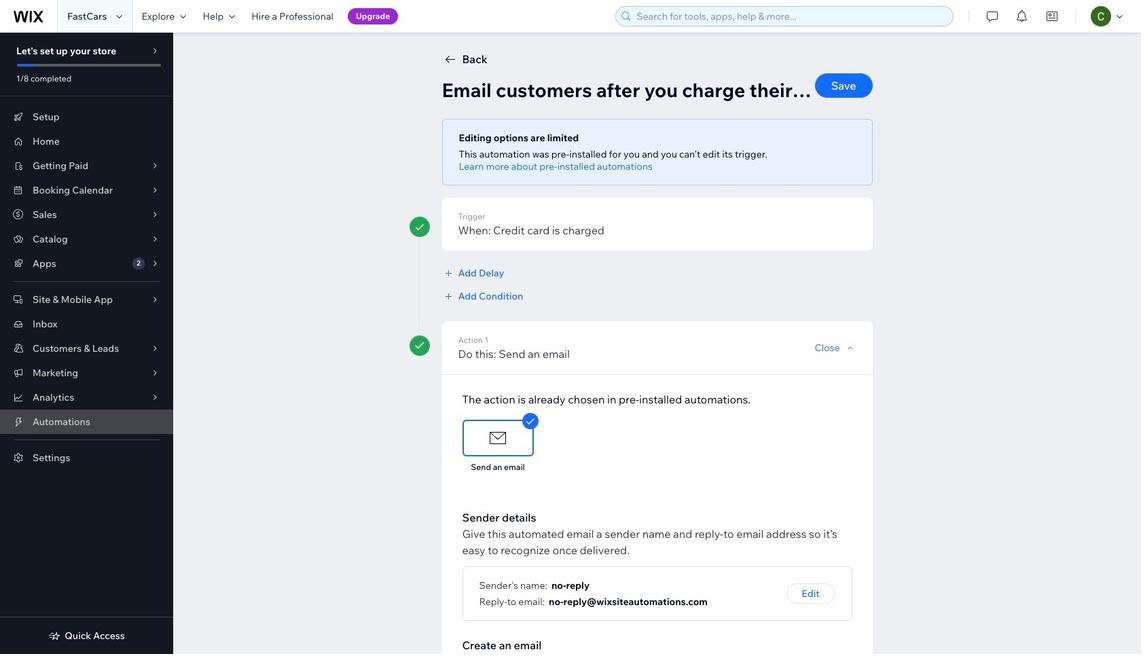Task type: vqa. For each thing, say whether or not it's contained in the screenshot.
category ICON
yes



Task type: describe. For each thing, give the bounding box(es) containing it.
Search for tools, apps, help & more... field
[[633, 7, 950, 26]]



Task type: locate. For each thing, give the bounding box(es) containing it.
category image
[[488, 428, 508, 449]]

sidebar element
[[0, 33, 173, 654]]



